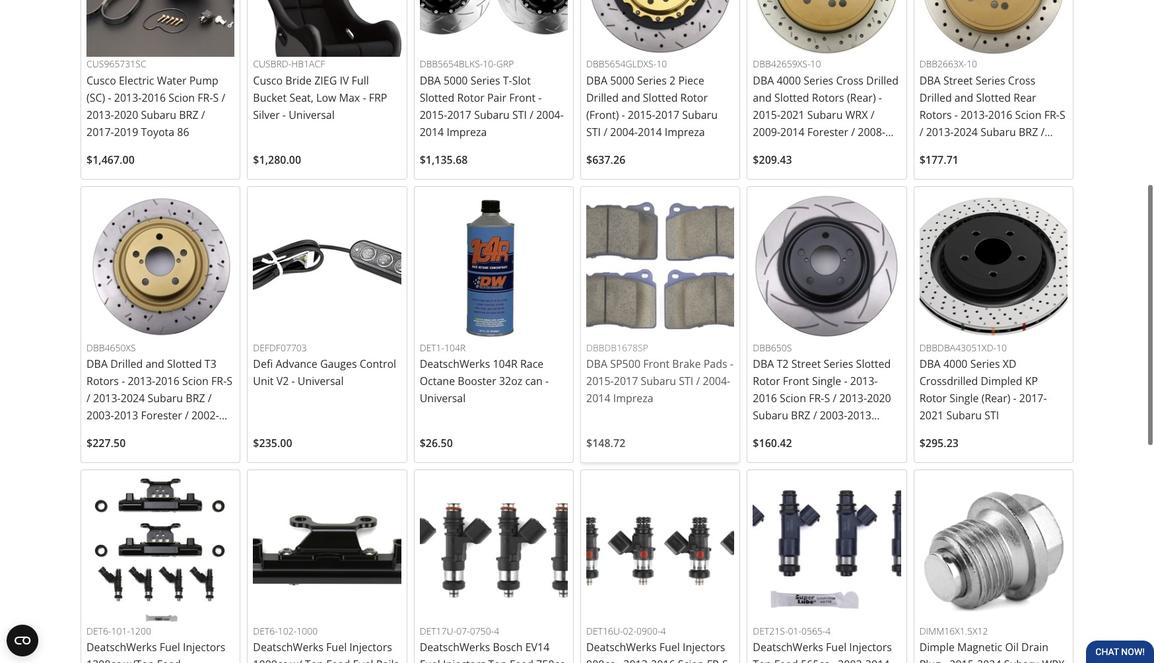 Task type: describe. For each thing, give the bounding box(es) containing it.
brz inside the dbb4650xs dba drilled and slotted t3 rotors - 2013-2016 scion fr-s / 2013-2024 subaru brz / 2003-2013 forester / 2002- 2014 impreza / 2017-2019 toyota 86
[[186, 391, 205, 406]]

scion inside det16u-02-0900-4 deatschwerks fuel injectors 900cc - 2013-2016 scion fr-
[[678, 658, 705, 663]]

feed inside det21s-01-0565-4 deatschwerks fuel injectors top feed 565cc - 2002-201
[[775, 658, 799, 663]]

102-
[[278, 625, 297, 637]]

$209.43
[[753, 153, 793, 167]]

brz inside cus965731sc cusco electric water pump (sc) - 2013-2016 scion fr-s / 2013-2020 subaru brz / 2017-2019 toyota 86
[[179, 108, 199, 122]]

t2
[[777, 357, 789, 371]]

(rear) inside dbbdba43051xd-10 dba 4000 series xd crossdrilled dimpled kp rotor single (rear) - 2017- 2021 subaru sti
[[982, 391, 1011, 406]]

32oz
[[499, 374, 523, 389]]

forester inside dbb42659xs-10 dba 4000 series cross drilled and slotted rotors (rear) - 2015-2021 subaru wrx / 2009-2014 forester / 2008- 2014 impreza
[[808, 125, 849, 140]]

dbbdb1678sp dba sp500 front brake pads, image
[[587, 192, 735, 341]]

- inside dbb650s dba t2 street series slotted rotor front single - 2013- 2016 scion fr-s / 2013-2020 subaru brz / 2003-2013 forester / 2002-2014 impreza / 2017-2019 toyota 86
[[845, 374, 848, 389]]

cusbrd-hb1acf cusco bride zieg iv full bucket seat, low max - frp silver, image
[[253, 0, 401, 57]]

2017 inside dbbdb1678sp dba sp500 front brake pads - 2015-2017 subaru sti / 2004- 2014 impreza
[[614, 374, 638, 389]]

slot
[[512, 73, 531, 88]]

4000 for dimpled
[[944, 357, 968, 371]]

1200
[[130, 625, 151, 637]]

dbb42659xs-10 dba 4000 series cross drilled and slotted rotors (rear) - 2015-2021 subaru wrx / 2009-2014 forester / 2008- 2014 impreza
[[753, 58, 899, 157]]

dimm16x1.5x12 dimple magnetic oil drain plug - 2015-2024 subaru wr
[[920, 625, 1065, 663]]

toyota inside cus965731sc cusco electric water pump (sc) - 2013-2016 scion fr-s / 2013-2020 subaru brz / 2017-2019 toyota 86
[[141, 125, 175, 140]]

2002- inside the dbb4650xs dba drilled and slotted t3 rotors - 2013-2016 scion fr-s / 2013-2024 subaru brz / 2003-2013 forester / 2002- 2014 impreza / 2017-2019 toyota 86
[[192, 408, 219, 423]]

1 horizontal spatial 104r
[[493, 357, 518, 371]]

dimm16x1.5x12
[[920, 625, 989, 637]]

dbb4650xs dba drilled and slotted t3 rotors - 2013+ ft86, image
[[87, 192, 235, 341]]

2017 for slotted
[[656, 108, 680, 122]]

drilled inside "dbb5654gldxs-10 dba 5000 series 2 piece drilled and slotted rotor (front) - 2015-2017 subaru sti / 2004-2014 impreza"
[[587, 91, 619, 105]]

2016 inside det16u-02-0900-4 deatschwerks fuel injectors 900cc - 2013-2016 scion fr-
[[651, 658, 676, 663]]

zieg
[[315, 73, 337, 88]]

rotor inside dbb5654blks-10-grp dba 5000 series t-slot slotted rotor pair front - 2015-2017 subaru sti / 2004- 2014 impreza
[[457, 91, 485, 105]]

2024 inside the dbb4650xs dba drilled and slotted t3 rotors - 2013-2016 scion fr-s / 2013-2024 subaru brz / 2003-2013 forester / 2002- 2014 impreza / 2017-2019 toyota 86
[[121, 391, 145, 406]]

dbb5654gldxs-10 dba 5000 series 2 piece drilled and slotted rotor (front) - 2015-2017 subaru sti / 2004-2014 impreza
[[587, 58, 718, 140]]

$1,280.00
[[253, 153, 301, 167]]

det16u-
[[587, 625, 623, 637]]

2008-
[[858, 125, 886, 140]]

w/
[[290, 658, 302, 663]]

front inside dbbdb1678sp dba sp500 front brake pads - 2015-2017 subaru sti / 2004- 2014 impreza
[[644, 357, 670, 371]]

cross for rear
[[1009, 73, 1036, 88]]

$227.50
[[87, 436, 126, 451]]

0750-
[[470, 625, 494, 637]]

2009-
[[753, 125, 781, 140]]

dba inside dbbdb1678sp dba sp500 front brake pads - 2015-2017 subaru sti / 2004- 2014 impreza
[[587, 357, 608, 371]]

$26.50
[[420, 436, 453, 451]]

hb1acf
[[291, 58, 325, 70]]

cus965 731 sc cusco electric water pump (sc) - 2013+ ft86, image
[[87, 0, 235, 57]]

4 inside det17u-07-0750-4 deatschwerks bosch ev14 fuel injectors top feed 750c
[[494, 625, 500, 637]]

subaru inside the dbb4650xs dba drilled and slotted t3 rotors - 2013-2016 scion fr-s / 2013-2024 subaru brz / 2003-2013 forester / 2002- 2014 impreza / 2017-2019 toyota 86
[[148, 391, 183, 406]]

impreza inside dbb5654blks-10-grp dba 5000 series t-slot slotted rotor pair front - 2015-2017 subaru sti / 2004- 2014 impreza
[[447, 125, 487, 140]]

oil
[[1006, 640, 1019, 655]]

10 for rotor
[[657, 58, 667, 70]]

det17u-07-0750-4 2015-2021 subaru sti deatschwerks bosch ev14 fuel injectors top feed 750cc, image
[[420, 476, 568, 624]]

picture of deatschwerks 104r race octane booster 32oz can - universal image
[[420, 192, 568, 341]]

- inside dbb5654blks-10-grp dba 5000 series t-slot slotted rotor pair front - 2015-2017 subaru sti / 2004- 2014 impreza
[[539, 91, 542, 105]]

defdf07703
[[253, 341, 307, 354]]

drain
[[1022, 640, 1049, 655]]

- inside cus965731sc cusco electric water pump (sc) - 2013-2016 scion fr-s / 2013-2020 subaru brz / 2017-2019 toyota 86
[[108, 91, 111, 105]]

sp500
[[611, 357, 641, 371]]

control
[[360, 357, 396, 371]]

2014 inside dbbdb1678sp dba sp500 front brake pads - 2015-2017 subaru sti / 2004- 2014 impreza
[[587, 391, 611, 406]]

0 vertical spatial 104r
[[445, 341, 466, 354]]

wrx
[[846, 108, 868, 122]]

4 for scion
[[661, 625, 666, 637]]

subaru inside dbb2663x-10 dba street series cross drilled and slotted rear rotors - 2013-2016 scion fr-s / 2013-2024 subaru brz / 2017-2019 toyota 86
[[981, 125, 1017, 140]]

cus965731sc
[[87, 58, 146, 70]]

cross for rotors
[[837, 73, 864, 88]]

universal inside 'cusbrd-hb1acf cusco bride zieg iv full bucket seat, low max - frp silver - universal'
[[289, 108, 335, 122]]

dbb5654gldxs-
[[587, 58, 657, 70]]

gauges
[[320, 357, 357, 371]]

subaru inside dbbdb1678sp dba sp500 front brake pads - 2015-2017 subaru sti / 2004- 2014 impreza
[[641, 374, 677, 389]]

- inside dbbdb1678sp dba sp500 front brake pads - 2015-2017 subaru sti / 2004- 2014 impreza
[[730, 357, 734, 371]]

2003- inside the dbb4650xs dba drilled and slotted t3 rotors - 2013-2016 scion fr-s / 2013-2024 subaru brz / 2003-2013 forester / 2002- 2014 impreza / 2017-2019 toyota 86
[[87, 408, 114, 423]]

$235.00
[[253, 436, 292, 451]]

2017 for rotor
[[448, 108, 472, 122]]

plug
[[920, 658, 941, 663]]

2024 inside dimm16x1.5x12 dimple magnetic oil drain plug - 2015-2024 subaru wr
[[978, 658, 1002, 663]]

dimm16x1.5x12 dimple magnetic oil drain plug - 2015-2018 wrx / 2013+ ft86, image
[[920, 476, 1068, 624]]

deatschwerks inside det17u-07-0750-4 deatschwerks bosch ev14 fuel injectors top feed 750c
[[420, 640, 490, 655]]

fr- inside the dbb4650xs dba drilled and slotted t3 rotors - 2013-2016 scion fr-s / 2013-2024 subaru brz / 2003-2013 forester / 2002- 2014 impreza / 2017-2019 toyota 86
[[211, 374, 227, 389]]

street for front
[[792, 357, 821, 371]]

dbb4650xs
[[87, 341, 136, 354]]

scion inside dbb650s dba t2 street series slotted rotor front single - 2013- 2016 scion fr-s / 2013-2020 subaru brz / 2003-2013 forester / 2002-2014 impreza / 2017-2019 toyota 86
[[780, 391, 807, 406]]

dbb2663x-10 dba street series cross drilled and slotted rear rotors - 2013-2016 scion fr-s / 2013-2024 subaru brz / 2017-2019 toyota 86
[[920, 58, 1066, 157]]

2013- inside det16u-02-0900-4 deatschwerks fuel injectors 900cc - 2013-2016 scion fr-
[[624, 658, 651, 663]]

dbb650s dba t2 street series slotted rotor front single - 2013- 2016 scion fr-s / 2013-2020 subaru brz / 2003-2013 forester / 2002-2014 impreza / 2017-2019 toyota 86
[[753, 341, 899, 457]]

fr- inside cus965731sc cusco electric water pump (sc) - 2013-2016 scion fr-s / 2013-2020 subaru brz / 2017-2019 toyota 86
[[198, 91, 213, 105]]

det6- for deatschwerks fuel injectors 1000cc w/ top feed fuel rail
[[253, 625, 278, 637]]

- inside det21s-01-0565-4 deatschwerks fuel injectors top feed 565cc - 2002-201
[[832, 658, 836, 663]]

dba inside dbbdba43051xd-10 dba 4000 series xd crossdrilled dimpled kp rotor single (rear) - 2017- 2021 subaru sti
[[920, 357, 941, 371]]

rotors inside dbb42659xs-10 dba 4000 series cross drilled and slotted rotors (rear) - 2015-2021 subaru wrx / 2009-2014 forester / 2008- 2014 impreza
[[812, 91, 845, 105]]

dba inside the dbb4650xs dba drilled and slotted t3 rotors - 2013-2016 scion fr-s / 2013-2024 subaru brz / 2003-2013 forester / 2002- 2014 impreza / 2017-2019 toyota 86
[[87, 357, 108, 371]]

can
[[526, 374, 543, 389]]

series for dba 4000 series cross drilled and slotted rotors (rear) - 2015-2021 subaru wrx / 2009-2014 forester / 2008- 2014 impreza
[[804, 73, 834, 88]]

race
[[521, 357, 544, 371]]

slotted inside dbb5654blks-10-grp dba 5000 series t-slot slotted rotor pair front - 2015-2017 subaru sti / 2004- 2014 impreza
[[420, 91, 455, 105]]

2024 inside dbb2663x-10 dba street series cross drilled and slotted rear rotors - 2013-2016 scion fr-s / 2013-2024 subaru brz / 2017-2019 toyota 86
[[954, 125, 978, 140]]

rotors inside the dbb4650xs dba drilled and slotted t3 rotors - 2013-2016 scion fr-s / 2013-2024 subaru brz / 2003-2013 forester / 2002- 2014 impreza / 2017-2019 toyota 86
[[87, 374, 119, 389]]

dbbdba43051xd-10 0, image
[[920, 192, 1068, 341]]

5000 inside dbb5654blks-10-grp dba 5000 series t-slot slotted rotor pair front - 2015-2017 subaru sti / 2004- 2014 impreza
[[444, 73, 468, 88]]

fr- inside dbb650s dba t2 street series slotted rotor front single - 2013- 2016 scion fr-s / 2013-2020 subaru brz / 2003-2013 forester / 2002-2014 impreza / 2017-2019 toyota 86
[[809, 391, 825, 406]]

impreza inside dbb650s dba t2 street series slotted rotor front single - 2013- 2016 scion fr-s / 2013-2020 subaru brz / 2003-2013 forester / 2002-2014 impreza / 2017-2019 toyota 86
[[858, 426, 899, 440]]

dbb5654blks-10-grp dba 5000 series t-slot slotted rotor pair front - 2004-2017 subaru sti, image
[[420, 0, 568, 57]]

dbbdba43051xd-
[[920, 341, 997, 354]]

565cc
[[801, 658, 830, 663]]

10 for (rear)
[[811, 58, 821, 70]]

deatschwerks inside det16u-02-0900-4 deatschwerks fuel injectors 900cc - 2013-2016 scion fr-
[[587, 640, 657, 655]]

4000 for and
[[777, 73, 801, 88]]

deatschwerks inside det21s-01-0565-4 deatschwerks fuel injectors top feed 565cc - 2002-201
[[753, 640, 824, 655]]

det6- for deatschwerks fuel injectors 1200cc w/top fee
[[87, 625, 111, 637]]

0565-
[[802, 625, 826, 637]]

det21s-01-0565-4 deatschwerks fuel injectors top feed 565cc - 2002-201
[[753, 625, 892, 663]]

dbb650s
[[753, 341, 792, 354]]

top inside det6-102-1000 deatschwerks fuel injectors 1000cc w/ top feed fuel rail
[[305, 658, 324, 663]]

- inside dbbdba43051xd-10 dba 4000 series xd crossdrilled dimpled kp rotor single (rear) - 2017- 2021 subaru sti
[[1014, 391, 1017, 406]]

bucket
[[253, 91, 287, 105]]

(front)
[[587, 108, 619, 122]]

ev14
[[526, 640, 550, 655]]

2017- inside cus965731sc cusco electric water pump (sc) - 2013-2016 scion fr-s / 2013-2020 subaru brz / 2017-2019 toyota 86
[[87, 125, 114, 140]]

deatschwerks inside det1-104r deatschwerks 104r race octane booster 32oz can - universal
[[420, 357, 490, 371]]

max
[[339, 91, 360, 105]]

rotor inside dbb650s dba t2 street series slotted rotor front single - 2013- 2016 scion fr-s / 2013-2020 subaru brz / 2003-2013 forester / 2002-2014 impreza / 2017-2019 toyota 86
[[753, 374, 781, 389]]

w/top
[[124, 658, 154, 663]]

2017- inside dbbdba43051xd-10 dba 4000 series xd crossdrilled dimpled kp rotor single (rear) - 2017- 2021 subaru sti
[[1020, 391, 1048, 406]]

impreza inside "dbb5654gldxs-10 dba 5000 series 2 piece drilled and slotted rotor (front) - 2015-2017 subaru sti / 2004-2014 impreza"
[[665, 125, 705, 140]]

brake
[[673, 357, 701, 371]]

deatschwerks inside det6-102-1000 deatschwerks fuel injectors 1000cc w/ top feed fuel rail
[[253, 640, 324, 655]]

injectors inside det6-101-1200 deatschwerks fuel injectors 1200cc w/top fee
[[183, 640, 226, 655]]

magnetic
[[958, 640, 1003, 655]]

2004- for front
[[537, 108, 564, 122]]

scion inside the dbb4650xs dba drilled and slotted t3 rotors - 2013-2016 scion fr-s / 2013-2024 subaru brz / 2003-2013 forester / 2002- 2014 impreza / 2017-2019 toyota 86
[[182, 374, 209, 389]]

slotted inside the dbb4650xs dba drilled and slotted t3 rotors - 2013-2016 scion fr-s / 2013-2024 subaru brz / 2003-2013 forester / 2002- 2014 impreza / 2017-2019 toyota 86
[[167, 357, 202, 371]]

subaru inside cus965731sc cusco electric water pump (sc) - 2013-2016 scion fr-s / 2013-2020 subaru brz / 2017-2019 toyota 86
[[141, 108, 176, 122]]

forester inside dbb650s dba t2 street series slotted rotor front single - 2013- 2016 scion fr-s / 2013-2020 subaru brz / 2003-2013 forester / 2002-2014 impreza / 2017-2019 toyota 86
[[753, 426, 794, 440]]

- inside det16u-02-0900-4 deatschwerks fuel injectors 900cc - 2013-2016 scion fr-
[[618, 658, 621, 663]]

2016 inside dbb650s dba t2 street series slotted rotor front single - 2013- 2016 scion fr-s / 2013-2020 subaru brz / 2003-2013 forester / 2002-2014 impreza / 2017-2019 toyota 86
[[753, 391, 778, 406]]

2016 inside cus965731sc cusco electric water pump (sc) - 2013-2016 scion fr-s / 2013-2020 subaru brz / 2017-2019 toyota 86
[[142, 91, 166, 105]]

2002- inside det21s-01-0565-4 deatschwerks fuel injectors top feed 565cc - 2002-201
[[838, 658, 866, 663]]

det17u-
[[420, 625, 457, 637]]

2014 inside the dbb4650xs dba drilled and slotted t3 rotors - 2013-2016 scion fr-s / 2013-2024 subaru brz / 2003-2013 forester / 2002- 2014 impreza / 2017-2019 toyota 86
[[87, 426, 111, 440]]

86 inside cus965731sc cusco electric water pump (sc) - 2013-2016 scion fr-s / 2013-2020 subaru brz / 2017-2019 toyota 86
[[177, 125, 189, 140]]

dbb5654blks-
[[420, 58, 483, 70]]

low
[[316, 91, 337, 105]]

fr- inside det16u-02-0900-4 deatschwerks fuel injectors 900cc - 2013-2016 scion fr-
[[707, 658, 723, 663]]

det17u-07-0750-4 deatschwerks bosch ev14 fuel injectors top feed 750c
[[420, 625, 565, 663]]

t-
[[503, 73, 512, 88]]

slotted inside "dbb5654gldxs-10 dba 5000 series 2 piece drilled and slotted rotor (front) - 2015-2017 subaru sti / 2004-2014 impreza"
[[643, 91, 678, 105]]

dimple
[[920, 640, 955, 655]]

booster
[[458, 374, 497, 389]]

det16u-02-0900-4 deatschwerks fuel injectors 900cc - 2013-2016 scion fr-
[[587, 625, 729, 663]]

subaru inside dbbdba43051xd-10 dba 4000 series xd crossdrilled dimpled kp rotor single (rear) - 2017- 2021 subaru sti
[[947, 408, 982, 423]]

- inside "dbb5654gldxs-10 dba 5000 series 2 piece drilled and slotted rotor (front) - 2015-2017 subaru sti / 2004-2014 impreza"
[[622, 108, 625, 122]]

2017- inside dbb650s dba t2 street series slotted rotor front single - 2013- 2016 scion fr-s / 2013-2020 subaru brz / 2003-2013 forester / 2002-2014 impreza / 2017-2019 toyota 86
[[760, 443, 788, 457]]

det6-101-1200 deatschwerks fuel injectors 1200cc w/top fee
[[87, 625, 227, 663]]

dimpled
[[981, 374, 1023, 389]]

det21s-
[[753, 625, 788, 637]]

xd
[[1003, 357, 1017, 371]]

series for dba street series cross drilled and slotted rear rotors - 2013-2016 scion fr-s / 2013-2024 subaru brz / 2017-2019 toyota 86
[[976, 73, 1006, 88]]

crossdrilled
[[920, 374, 979, 389]]

2015- inside dbbdb1678sp dba sp500 front brake pads - 2015-2017 subaru sti / 2004- 2014 impreza
[[587, 374, 614, 389]]

sti for dba 4000 series xd crossdrilled dimpled kp rotor single (rear) - 2017- 2021 subaru sti
[[985, 408, 1000, 423]]

2015- inside dbb5654blks-10-grp dba 5000 series t-slot slotted rotor pair front - 2015-2017 subaru sti / 2004- 2014 impreza
[[420, 108, 448, 122]]

- inside dimm16x1.5x12 dimple magnetic oil drain plug - 2015-2024 subaru wr
[[944, 658, 947, 663]]

defi
[[253, 357, 273, 371]]

universal inside defdf07703 defi advance gauges control unit v2 - universal
[[298, 374, 344, 389]]

cusbrd-hb1acf cusco bride zieg iv full bucket seat, low max - frp silver - universal
[[253, 58, 387, 122]]

det1-104r deatschwerks 104r race octane booster 32oz can - universal
[[420, 341, 549, 406]]

1000cc
[[253, 658, 288, 663]]

s inside dbb2663x-10 dba street series cross drilled and slotted rear rotors - 2013-2016 scion fr-s / 2013-2024 subaru brz / 2017-2019 toyota 86
[[1060, 108, 1066, 122]]

86 inside dbb650s dba t2 street series slotted rotor front single - 2013- 2016 scion fr-s / 2013-2020 subaru brz / 2003-2013 forester / 2002-2014 impreza / 2017-2019 toyota 86
[[851, 443, 863, 457]]

dbb2663x-10 dba street series cross drilled and slotted rear rotors - 2013+ ft86, image
[[920, 0, 1068, 57]]

street for and
[[944, 73, 974, 88]]

frp
[[369, 91, 387, 105]]

$148.72
[[587, 436, 626, 451]]

rear
[[1014, 91, 1037, 105]]

piece
[[679, 73, 705, 88]]

rotor inside dbbdba43051xd-10 dba 4000 series xd crossdrilled dimpled kp rotor single (rear) - 2017- 2021 subaru sti
[[920, 391, 947, 406]]



Task type: vqa. For each thing, say whether or not it's contained in the screenshot.
&
no



Task type: locate. For each thing, give the bounding box(es) containing it.
dba down dbb42659xs-
[[753, 73, 775, 88]]

2 vertical spatial rotors
[[87, 374, 119, 389]]

series for dba 4000 series xd crossdrilled dimpled kp rotor single (rear) - 2017- 2021 subaru sti
[[971, 357, 1001, 371]]

2021 up $295.23
[[920, 408, 944, 423]]

86 inside dbb2663x-10 dba street series cross drilled and slotted rear rotors - 2013-2016 scion fr-s / 2013-2024 subaru brz / 2017-2019 toyota 86
[[1011, 142, 1023, 157]]

single inside dbbdba43051xd-10 dba 4000 series xd crossdrilled dimpled kp rotor single (rear) - 2017- 2021 subaru sti
[[950, 391, 979, 406]]

1 top from the left
[[305, 658, 324, 663]]

street
[[944, 73, 974, 88], [792, 357, 821, 371]]

104r up "32oz"
[[493, 357, 518, 371]]

2 horizontal spatial 4
[[826, 625, 831, 637]]

2024 up $177.71
[[954, 125, 978, 140]]

octane
[[420, 374, 455, 389]]

series down dbb42659xs-
[[804, 73, 834, 88]]

1 horizontal spatial 2002-
[[804, 426, 831, 440]]

drilled inside dbb2663x-10 dba street series cross drilled and slotted rear rotors - 2013-2016 scion fr-s / 2013-2024 subaru brz / 2017-2019 toyota 86
[[920, 91, 952, 105]]

0 vertical spatial forester
[[808, 125, 849, 140]]

2013 inside dbb650s dba t2 street series slotted rotor front single - 2013- 2016 scion fr-s / 2013-2020 subaru brz / 2003-2013 forester / 2002-2014 impreza / 2017-2019 toyota 86
[[848, 408, 872, 423]]

front left brake
[[644, 357, 670, 371]]

street down dbb2663x-
[[944, 73, 974, 88]]

$1,467.00
[[87, 153, 135, 167]]

(rear)
[[848, 91, 876, 105], [982, 391, 1011, 406]]

- inside det1-104r deatschwerks 104r race octane booster 32oz can - universal
[[546, 374, 549, 389]]

brz down pump
[[179, 108, 199, 122]]

and down dbb2663x-
[[955, 91, 974, 105]]

2 top from the left
[[753, 658, 772, 663]]

sti for dba 5000 series t-slot slotted rotor pair front - 2015-2017 subaru sti / 2004- 2014 impreza
[[513, 108, 527, 122]]

dba down dbb4650xs
[[87, 357, 108, 371]]

5000 inside "dbb5654gldxs-10 dba 5000 series 2 piece drilled and slotted rotor (front) - 2015-2017 subaru sti / 2004-2014 impreza"
[[611, 73, 635, 88]]

2002- right the "$160.42"
[[804, 426, 831, 440]]

1 cusco from the left
[[87, 73, 116, 88]]

2015-
[[628, 108, 656, 122], [753, 108, 781, 122], [420, 108, 448, 122], [587, 374, 614, 389], [950, 658, 978, 663]]

det6-
[[87, 625, 111, 637], [253, 625, 278, 637]]

0 vertical spatial single
[[813, 374, 842, 389]]

and inside "dbb5654gldxs-10 dba 5000 series 2 piece drilled and slotted rotor (front) - 2015-2017 subaru sti / 2004-2014 impreza"
[[622, 91, 641, 105]]

2021
[[781, 108, 805, 122], [920, 408, 944, 423]]

series left 2
[[638, 73, 667, 88]]

dbb5654blks-10-grp dba 5000 series t-slot slotted rotor pair front - 2015-2017 subaru sti / 2004- 2014 impreza
[[420, 58, 564, 140]]

drilled down dbb4650xs
[[110, 357, 143, 371]]

0 horizontal spatial 4000
[[777, 73, 801, 88]]

2 2003- from the left
[[820, 408, 848, 423]]

series right t2
[[824, 357, 854, 371]]

5000 down dbb5654blks-
[[444, 73, 468, 88]]

4000
[[777, 73, 801, 88], [944, 357, 968, 371]]

dbb42659xs-10 dba 4000 series cross drilled and slotted rotors (rear) - 2015+ wrx / 2014+ forester, image
[[753, 0, 902, 57]]

10 down dbb42659xs-10 dba 4000 series cross drilled and slotted rotors (rear) - 2015+ wrx / 2014+ forester, 'image'
[[811, 58, 821, 70]]

1 horizontal spatial 2020
[[868, 391, 892, 406]]

rotor down piece
[[681, 91, 708, 105]]

0 horizontal spatial rotors
[[87, 374, 119, 389]]

86 inside the dbb4650xs dba drilled and slotted t3 rotors - 2013-2016 scion fr-s / 2013-2024 subaru brz / 2003-2013 forester / 2002- 2014 impreza / 2017-2019 toyota 86
[[123, 443, 135, 457]]

1 horizontal spatial (rear)
[[982, 391, 1011, 406]]

open widget image
[[7, 625, 38, 657]]

2015- down the magnetic
[[950, 658, 978, 663]]

01-
[[788, 625, 802, 637]]

series inside dbb2663x-10 dba street series cross drilled and slotted rear rotors - 2013-2016 scion fr-s / 2013-2024 subaru brz / 2017-2019 toyota 86
[[976, 73, 1006, 88]]

2024 up the $227.50
[[121, 391, 145, 406]]

brz
[[179, 108, 199, 122], [1019, 125, 1039, 140], [186, 391, 205, 406], [792, 408, 811, 423]]

series inside dbb650s dba t2 street series slotted rotor front single - 2013- 2016 scion fr-s / 2013-2020 subaru brz / 2003-2013 forester / 2002-2014 impreza / 2017-2019 toyota 86
[[824, 357, 854, 371]]

series inside dbb5654blks-10-grp dba 5000 series t-slot slotted rotor pair front - 2015-2017 subaru sti / 2004- 2014 impreza
[[471, 73, 500, 88]]

2016
[[142, 91, 166, 105], [989, 108, 1013, 122], [155, 374, 180, 389], [753, 391, 778, 406], [651, 658, 676, 663]]

feed inside det17u-07-0750-4 deatschwerks bosch ev14 fuel injectors top feed 750c
[[510, 658, 534, 663]]

10 inside dbbdba43051xd-10 dba 4000 series xd crossdrilled dimpled kp rotor single (rear) - 2017- 2021 subaru sti
[[997, 341, 1008, 354]]

cusco down "cusbrd-"
[[253, 73, 283, 88]]

series for dba 5000 series 2 piece drilled and slotted rotor (front) - 2015-2017 subaru sti / 2004-2014 impreza
[[638, 73, 667, 88]]

cross up the wrx
[[837, 73, 864, 88]]

1 horizontal spatial det6-
[[253, 625, 278, 637]]

universal down 'octane'
[[420, 391, 466, 406]]

deatschwerks down 07-
[[420, 640, 490, 655]]

1 vertical spatial 2024
[[121, 391, 145, 406]]

2017 inside "dbb5654gldxs-10 dba 5000 series 2 piece drilled and slotted rotor (front) - 2015-2017 subaru sti / 2004-2014 impreza"
[[656, 108, 680, 122]]

1 horizontal spatial 2021
[[920, 408, 944, 423]]

2014
[[638, 125, 662, 140], [781, 125, 805, 140], [420, 125, 444, 140], [753, 142, 778, 157], [587, 391, 611, 406], [87, 426, 111, 440], [831, 426, 856, 440]]

0 horizontal spatial top
[[305, 658, 324, 663]]

0 horizontal spatial (rear)
[[848, 91, 876, 105]]

1 vertical spatial universal
[[298, 374, 344, 389]]

3 feed from the left
[[510, 658, 534, 663]]

cusco inside 'cusbrd-hb1acf cusco bride zieg iv full bucket seat, low max - frp silver - universal'
[[253, 73, 283, 88]]

single
[[813, 374, 842, 389], [950, 391, 979, 406]]

dbb650s dba t2 street series slotted rotor single front - subaru models (inc. 2002-2014 wrx), image
[[753, 192, 902, 341]]

cusco up (sc)
[[87, 73, 116, 88]]

10 down dbb2663x-10 dba street series cross drilled and slotted rear rotors - 2013+ ft86, image
[[967, 58, 978, 70]]

0 horizontal spatial 2017
[[448, 108, 472, 122]]

0 horizontal spatial street
[[792, 357, 821, 371]]

2017 down sp500
[[614, 374, 638, 389]]

2 vertical spatial front
[[783, 374, 810, 389]]

2004- down (front)
[[611, 125, 638, 140]]

feed left 565cc
[[775, 658, 799, 663]]

det6-101-1200 deatschwerks fuel injectors 1200cc w/top feed conversion fuel rails - subaru sti 2004-2006 / legacy gt 2005-2006, image
[[87, 476, 235, 624]]

0 horizontal spatial 2002-
[[192, 408, 219, 423]]

cusbrd-
[[253, 58, 291, 70]]

10 for rotors
[[967, 58, 978, 70]]

2 cusco from the left
[[253, 73, 283, 88]]

dba down the dbb5654gldxs-
[[587, 73, 608, 88]]

10 for single
[[997, 341, 1008, 354]]

2016 inside the dbb4650xs dba drilled and slotted t3 rotors - 2013-2016 scion fr-s / 2013-2024 subaru brz / 2003-2013 forester / 2002- 2014 impreza / 2017-2019 toyota 86
[[155, 374, 180, 389]]

v2
[[277, 374, 289, 389]]

det6- up 1200cc
[[87, 625, 111, 637]]

2 horizontal spatial top
[[753, 658, 772, 663]]

fuel inside det6-101-1200 deatschwerks fuel injectors 1200cc w/top fee
[[160, 640, 180, 655]]

dba down dbb650s
[[753, 357, 775, 371]]

det1-
[[420, 341, 445, 354]]

2 2013 from the left
[[848, 408, 872, 423]]

$295.23
[[920, 436, 959, 451]]

det6- up 1000cc in the left of the page
[[253, 625, 278, 637]]

900cc
[[587, 658, 615, 663]]

2002- right 565cc
[[838, 658, 866, 663]]

cus965731sc cusco electric water pump (sc) - 2013-2016 scion fr-s / 2013-2020 subaru brz / 2017-2019 toyota 86
[[87, 58, 226, 140]]

rotor down t2
[[753, 374, 781, 389]]

1 feed from the left
[[326, 658, 350, 663]]

10 down dbb5654gldxs-10 dba 5000 series 2 piece drilled and slotted rotor (front) - 2015-2017 sti / 2013+ fr-s / brz / 86, image
[[657, 58, 667, 70]]

2021 up 2009-
[[781, 108, 805, 122]]

top right the w/
[[305, 658, 324, 663]]

pads
[[704, 357, 728, 371]]

and up 2009-
[[753, 91, 772, 105]]

fuel
[[160, 640, 180, 655], [326, 640, 347, 655], [660, 640, 680, 655], [827, 640, 847, 655], [353, 658, 374, 663], [420, 658, 440, 663]]

2016 inside dbb2663x-10 dba street series cross drilled and slotted rear rotors - 2013-2016 scion fr-s / 2013-2024 subaru brz / 2017-2019 toyota 86
[[989, 108, 1013, 122]]

series inside dbb42659xs-10 dba 4000 series cross drilled and slotted rotors (rear) - 2015-2021 subaru wrx / 2009-2014 forester / 2008- 2014 impreza
[[804, 73, 834, 88]]

2 horizontal spatial front
[[783, 374, 810, 389]]

10 inside dbb2663x-10 dba street series cross drilled and slotted rear rotors - 2013-2016 scion fr-s / 2013-2024 subaru brz / 2017-2019 toyota 86
[[967, 58, 978, 70]]

dbbdba43051xd-10 dba 4000 series xd crossdrilled dimpled kp rotor single (rear) - 2017- 2021 subaru sti
[[920, 341, 1048, 423]]

series down dbb2663x-10 dba street series cross drilled and slotted rear rotors - 2013+ ft86, image
[[976, 73, 1006, 88]]

3 4 from the left
[[494, 625, 500, 637]]

$1,135.68
[[420, 153, 468, 167]]

subaru inside "dbb5654gldxs-10 dba 5000 series 2 piece drilled and slotted rotor (front) - 2015-2017 subaru sti / 2004-2014 impreza"
[[683, 108, 718, 122]]

(rear) inside dbb42659xs-10 dba 4000 series cross drilled and slotted rotors (rear) - 2015-2021 subaru wrx / 2009-2014 forester / 2008- 2014 impreza
[[848, 91, 876, 105]]

single inside dbb650s dba t2 street series slotted rotor front single - 2013- 2016 scion fr-s / 2013-2020 subaru brz / 2003-2013 forester / 2002-2014 impreza / 2017-2019 toyota 86
[[813, 374, 842, 389]]

brz down rear
[[1019, 125, 1039, 140]]

(sc)
[[87, 91, 105, 105]]

cross up rear
[[1009, 73, 1036, 88]]

$177.71
[[920, 153, 959, 167]]

1 horizontal spatial 2003-
[[820, 408, 848, 423]]

- inside the dbb4650xs dba drilled and slotted t3 rotors - 2013-2016 scion fr-s / 2013-2024 subaru brz / 2003-2013 forester / 2002- 2014 impreza / 2017-2019 toyota 86
[[122, 374, 125, 389]]

brz up the "$160.42"
[[792, 408, 811, 423]]

1 horizontal spatial 2004-
[[611, 125, 638, 140]]

2015- up 2009-
[[753, 108, 781, 122]]

1 vertical spatial (rear)
[[982, 391, 1011, 406]]

det6- inside det6-102-1000 deatschwerks fuel injectors 1000cc w/ top feed fuel rail
[[253, 625, 278, 637]]

2021 inside dbbdba43051xd-10 dba 4000 series xd crossdrilled dimpled kp rotor single (rear) - 2017- 2021 subaru sti
[[920, 408, 944, 423]]

1 horizontal spatial cross
[[1009, 73, 1036, 88]]

deatschwerks down 02-
[[587, 640, 657, 655]]

1000
[[297, 625, 318, 637]]

4 right 02-
[[661, 625, 666, 637]]

2019 inside cus965731sc cusco electric water pump (sc) - 2013-2016 scion fr-s / 2013-2020 subaru brz / 2017-2019 toyota 86
[[114, 125, 138, 140]]

front down t2
[[783, 374, 810, 389]]

1 vertical spatial 2004-
[[611, 125, 638, 140]]

sti inside dbbdba43051xd-10 dba 4000 series xd crossdrilled dimpled kp rotor single (rear) - 2017- 2021 subaru sti
[[985, 408, 1000, 423]]

universal down 'seat,'
[[289, 108, 335, 122]]

2 det6- from the left
[[253, 625, 278, 637]]

3 top from the left
[[489, 658, 507, 663]]

series up dimpled
[[971, 357, 1001, 371]]

104r
[[445, 341, 466, 354], [493, 357, 518, 371]]

2015- down sp500
[[587, 374, 614, 389]]

sti for dba 5000 series 2 piece drilled and slotted rotor (front) - 2015-2017 subaru sti / 2004-2014 impreza
[[587, 125, 601, 140]]

dba
[[587, 73, 608, 88], [753, 73, 775, 88], [420, 73, 441, 88], [920, 73, 941, 88], [87, 357, 108, 371], [587, 357, 608, 371], [753, 357, 775, 371], [920, 357, 941, 371]]

0 vertical spatial 4000
[[777, 73, 801, 88]]

(rear) down dimpled
[[982, 391, 1011, 406]]

sti inside dbb5654blks-10-grp dba 5000 series t-slot slotted rotor pair front - 2015-2017 subaru sti / 2004- 2014 impreza
[[513, 108, 527, 122]]

slotted inside dbb2663x-10 dba street series cross drilled and slotted rear rotors - 2013-2016 scion fr-s / 2013-2024 subaru brz / 2017-2019 toyota 86
[[977, 91, 1012, 105]]

2
[[670, 73, 676, 88]]

unit
[[253, 374, 274, 389]]

silver
[[253, 108, 280, 122]]

dba down dbb5654blks-
[[420, 73, 441, 88]]

2015- inside dimm16x1.5x12 dimple magnetic oil drain plug - 2015-2024 subaru wr
[[950, 658, 978, 663]]

series for dba t2 street series slotted rotor front single - 2013- 2016 scion fr-s / 2013-2020 subaru brz / 2003-2013 forester / 2002-2014 impreza / 2017-2019 toyota 86
[[824, 357, 854, 371]]

2019 inside the dbb4650xs dba drilled and slotted t3 rotors - 2013-2016 scion fr-s / 2013-2024 subaru brz / 2003-2013 forester / 2002- 2014 impreza / 2017-2019 toyota 86
[[191, 426, 215, 440]]

0 horizontal spatial 2004-
[[537, 108, 564, 122]]

1 horizontal spatial single
[[950, 391, 979, 406]]

1 horizontal spatial 5000
[[611, 73, 635, 88]]

2017 up $1,135.68
[[448, 108, 472, 122]]

0 horizontal spatial 104r
[[445, 341, 466, 354]]

2 horizontal spatial rotors
[[920, 108, 952, 122]]

deatschwerks down 101-
[[87, 640, 157, 655]]

brz inside dbb650s dba t2 street series slotted rotor front single - 2013- 2016 scion fr-s / 2013-2020 subaru brz / 2003-2013 forester / 2002-2014 impreza / 2017-2019 toyota 86
[[792, 408, 811, 423]]

det6-102-1000 deatschwerks fuel injectors 1000cc w/ top feed fuel rails, image
[[253, 476, 401, 624]]

2 4 from the left
[[826, 625, 831, 637]]

full
[[352, 73, 369, 88]]

2 vertical spatial 2024
[[978, 658, 1002, 663]]

0 vertical spatial rotors
[[812, 91, 845, 105]]

1 vertical spatial 104r
[[493, 357, 518, 371]]

2 horizontal spatial 2004-
[[703, 374, 731, 389]]

1 horizontal spatial 4000
[[944, 357, 968, 371]]

4000 down dbb42659xs-
[[777, 73, 801, 88]]

1 vertical spatial street
[[792, 357, 821, 371]]

water
[[157, 73, 187, 88]]

1 2003- from the left
[[87, 408, 114, 423]]

fr- inside dbb2663x-10 dba street series cross drilled and slotted rear rotors - 2013-2016 scion fr-s / 2013-2024 subaru brz / 2017-2019 toyota 86
[[1045, 108, 1060, 122]]

and inside the dbb4650xs dba drilled and slotted t3 rotors - 2013-2016 scion fr-s / 2013-2024 subaru brz / 2003-2013 forester / 2002- 2014 impreza / 2017-2019 toyota 86
[[146, 357, 164, 371]]

4000 inside dbb42659xs-10 dba 4000 series cross drilled and slotted rotors (rear) - 2015-2021 subaru wrx / 2009-2014 forester / 2008- 2014 impreza
[[777, 73, 801, 88]]

0 horizontal spatial forester
[[141, 408, 182, 423]]

0 vertical spatial universal
[[289, 108, 335, 122]]

2017 down 2
[[656, 108, 680, 122]]

0 horizontal spatial 4
[[494, 625, 500, 637]]

universal inside det1-104r deatschwerks 104r race octane booster 32oz can - universal
[[420, 391, 466, 406]]

sti inside "dbb5654gldxs-10 dba 5000 series 2 piece drilled and slotted rotor (front) - 2015-2017 subaru sti / 2004-2014 impreza"
[[587, 125, 601, 140]]

2004- down pads
[[703, 374, 731, 389]]

2004- inside dbb5654blks-10-grp dba 5000 series t-slot slotted rotor pair front - 2015-2017 subaru sti / 2004- 2014 impreza
[[537, 108, 564, 122]]

impreza
[[665, 125, 705, 140], [447, 125, 487, 140], [780, 142, 821, 157], [614, 391, 654, 406], [113, 426, 154, 440], [858, 426, 899, 440]]

injectors inside det16u-02-0900-4 deatschwerks fuel injectors 900cc - 2013-2016 scion fr-
[[683, 640, 726, 655]]

drilled up the wrx
[[867, 73, 899, 88]]

2015- inside "dbb5654gldxs-10 dba 5000 series 2 piece drilled and slotted rotor (front) - 2015-2017 subaru sti / 2004-2014 impreza"
[[628, 108, 656, 122]]

0 vertical spatial street
[[944, 73, 974, 88]]

injectors inside det17u-07-0750-4 deatschwerks bosch ev14 fuel injectors top feed 750c
[[443, 658, 486, 663]]

street right t2
[[792, 357, 821, 371]]

2002-
[[192, 408, 219, 423], [804, 426, 831, 440], [838, 658, 866, 663]]

1 5000 from the left
[[611, 73, 635, 88]]

2002- down t3
[[192, 408, 219, 423]]

1 vertical spatial front
[[644, 357, 670, 371]]

2017- inside dbb2663x-10 dba street series cross drilled and slotted rear rotors - 2013-2016 scion fr-s / 2013-2024 subaru brz / 2017-2019 toyota 86
[[920, 142, 948, 157]]

iv
[[340, 73, 349, 88]]

1 vertical spatial single
[[950, 391, 979, 406]]

4 for 2002-
[[826, 625, 831, 637]]

top
[[305, 658, 324, 663], [753, 658, 772, 663], [489, 658, 507, 663]]

0 horizontal spatial cusco
[[87, 73, 116, 88]]

rotors inside dbb2663x-10 dba street series cross drilled and slotted rear rotors - 2013-2016 scion fr-s / 2013-2024 subaru brz / 2017-2019 toyota 86
[[920, 108, 952, 122]]

1 vertical spatial rotors
[[920, 108, 952, 122]]

/ inside dbb5654blks-10-grp dba 5000 series t-slot slotted rotor pair front - 2015-2017 subaru sti / 2004- 2014 impreza
[[530, 108, 534, 122]]

kp
[[1026, 374, 1039, 389]]

1 horizontal spatial 4
[[661, 625, 666, 637]]

and inside dbb2663x-10 dba street series cross drilled and slotted rear rotors - 2013-2016 scion fr-s / 2013-2024 subaru brz / 2017-2019 toyota 86
[[955, 91, 974, 105]]

2 horizontal spatial feed
[[775, 658, 799, 663]]

grp
[[497, 58, 514, 70]]

2 vertical spatial forester
[[753, 426, 794, 440]]

1 horizontal spatial front
[[644, 357, 670, 371]]

universal down gauges
[[298, 374, 344, 389]]

sti down slot at the top
[[513, 108, 527, 122]]

subaru inside dbb42659xs-10 dba 4000 series cross drilled and slotted rotors (rear) - 2015-2021 subaru wrx / 2009-2014 forester / 2008- 2014 impreza
[[808, 108, 843, 122]]

and down the dbb5654gldxs-
[[622, 91, 641, 105]]

1 horizontal spatial top
[[489, 658, 507, 663]]

1 vertical spatial 2002-
[[804, 426, 831, 440]]

impreza inside dbbdb1678sp dba sp500 front brake pads - 2015-2017 subaru sti / 2004- 2014 impreza
[[614, 391, 654, 406]]

t3
[[205, 357, 217, 371]]

cusco
[[87, 73, 116, 88], [253, 73, 283, 88]]

front down slot at the top
[[509, 91, 536, 105]]

bride
[[286, 73, 312, 88]]

10 up xd
[[997, 341, 1008, 354]]

2015- up $1,135.68
[[420, 108, 448, 122]]

0 horizontal spatial single
[[813, 374, 842, 389]]

86
[[177, 125, 189, 140], [1011, 142, 1023, 157], [123, 443, 135, 457], [851, 443, 863, 457]]

0 vertical spatial 2021
[[781, 108, 805, 122]]

top down bosch
[[489, 658, 507, 663]]

2013
[[114, 408, 138, 423], [848, 408, 872, 423]]

0 vertical spatial 2024
[[954, 125, 978, 140]]

feed right the w/
[[326, 658, 350, 663]]

0 horizontal spatial feed
[[326, 658, 350, 663]]

0 vertical spatial 2002-
[[192, 408, 219, 423]]

2 horizontal spatial 2002-
[[838, 658, 866, 663]]

subaru inside dbb650s dba t2 street series slotted rotor front single - 2013- 2016 scion fr-s / 2013-2020 subaru brz / 2003-2013 forester / 2002-2014 impreza / 2017-2019 toyota 86
[[753, 408, 789, 423]]

det16u-02-0900-4 deatschwerks 900cc fuel injectors - 2013+ ft86, image
[[587, 476, 735, 624]]

fr-
[[198, 91, 213, 105], [1045, 108, 1060, 122], [211, 374, 227, 389], [809, 391, 825, 406], [707, 658, 723, 663]]

drilled down dbb2663x-
[[920, 91, 952, 105]]

top inside det17u-07-0750-4 deatschwerks bosch ev14 fuel injectors top feed 750c
[[489, 658, 507, 663]]

1 vertical spatial 4000
[[944, 357, 968, 371]]

104r up 'octane'
[[445, 341, 466, 354]]

dba down dbbdb1678sp
[[587, 357, 608, 371]]

4000 down 'dbbdba43051xd-' at the bottom
[[944, 357, 968, 371]]

2003- inside dbb650s dba t2 street series slotted rotor front single - 2013- 2016 scion fr-s / 2013-2020 subaru brz / 2003-2013 forester / 2002-2014 impreza / 2017-2019 toyota 86
[[820, 408, 848, 423]]

2004- left (front)
[[537, 108, 564, 122]]

slotted
[[643, 91, 678, 105], [775, 91, 810, 105], [420, 91, 455, 105], [977, 91, 1012, 105], [167, 357, 202, 371], [857, 357, 891, 371]]

5000
[[611, 73, 635, 88], [444, 73, 468, 88]]

impreza inside the dbb4650xs dba drilled and slotted t3 rotors - 2013-2016 scion fr-s / 2013-2024 subaru brz / 2003-2013 forester / 2002- 2014 impreza / 2017-2019 toyota 86
[[113, 426, 154, 440]]

seat,
[[290, 91, 314, 105]]

02-
[[623, 625, 637, 637]]

dbb5654gldxs-10 dba 5000 series 2 piece drilled and slotted rotor (front) - 2015-2017 sti / 2013+ fr-s / brz / 86, image
[[587, 0, 735, 57]]

2004- for (front)
[[611, 125, 638, 140]]

0 horizontal spatial cross
[[837, 73, 864, 88]]

0 vertical spatial front
[[509, 91, 536, 105]]

drilled up (front)
[[587, 91, 619, 105]]

2 vertical spatial 2004-
[[703, 374, 731, 389]]

- inside dbb2663x-10 dba street series cross drilled and slotted rear rotors - 2013-2016 scion fr-s / 2013-2024 subaru brz / 2017-2019 toyota 86
[[955, 108, 959, 122]]

top down det21s-
[[753, 658, 772, 663]]

1 vertical spatial forester
[[141, 408, 182, 423]]

pump
[[189, 73, 219, 88]]

toyota inside dbb650s dba t2 street series slotted rotor front single - 2013- 2016 scion fr-s / 2013-2020 subaru brz / 2003-2013 forester / 2002-2014 impreza / 2017-2019 toyota 86
[[814, 443, 848, 457]]

series down '10-' at the top of page
[[471, 73, 500, 88]]

det6-102-1000 deatschwerks fuel injectors 1000cc w/ top feed fuel rail
[[253, 625, 399, 663]]

0 horizontal spatial 2003-
[[87, 408, 114, 423]]

1 cross from the left
[[837, 73, 864, 88]]

dbb4650xs dba drilled and slotted t3 rotors - 2013-2016 scion fr-s / 2013-2024 subaru brz / 2003-2013 forester / 2002- 2014 impreza / 2017-2019 toyota 86
[[87, 341, 233, 457]]

sti down (front)
[[587, 125, 601, 140]]

deatschwerks down the 01-
[[753, 640, 824, 655]]

4 up 565cc
[[826, 625, 831, 637]]

rotor left the pair
[[457, 91, 485, 105]]

2020
[[114, 108, 138, 122], [868, 391, 892, 406]]

dbbdb1678sp dba sp500 front brake pads - 2015-2017 subaru sti / 2004- 2014 impreza
[[587, 341, 734, 406]]

0 vertical spatial 2004-
[[537, 108, 564, 122]]

0 horizontal spatial front
[[509, 91, 536, 105]]

scion inside cus965731sc cusco electric water pump (sc) - 2013-2016 scion fr-s / 2013-2020 subaru brz / 2017-2019 toyota 86
[[169, 91, 195, 105]]

$160.42
[[753, 436, 793, 451]]

dba up crossdrilled
[[920, 357, 941, 371]]

2002- inside dbb650s dba t2 street series slotted rotor front single - 2013- 2016 scion fr-s / 2013-2020 subaru brz / 2003-2013 forester / 2002-2014 impreza / 2017-2019 toyota 86
[[804, 426, 831, 440]]

1 horizontal spatial street
[[944, 73, 974, 88]]

1 4 from the left
[[661, 625, 666, 637]]

2003-
[[87, 408, 114, 423], [820, 408, 848, 423]]

0 horizontal spatial 2020
[[114, 108, 138, 122]]

0 horizontal spatial det6-
[[87, 625, 111, 637]]

0 horizontal spatial 5000
[[444, 73, 468, 88]]

0 horizontal spatial 2013
[[114, 408, 138, 423]]

(rear) up the wrx
[[848, 91, 876, 105]]

0 vertical spatial (rear)
[[848, 91, 876, 105]]

2 horizontal spatial forester
[[808, 125, 849, 140]]

1 det6- from the left
[[87, 625, 111, 637]]

dba inside "dbb5654gldxs-10 dba 5000 series 2 piece drilled and slotted rotor (front) - 2015-2017 subaru sti / 2004-2014 impreza"
[[587, 73, 608, 88]]

2019 inside dbb2663x-10 dba street series cross drilled and slotted rear rotors - 2013-2016 scion fr-s / 2013-2024 subaru brz / 2017-2019 toyota 86
[[948, 142, 972, 157]]

sti down dimpled
[[985, 408, 1000, 423]]

2014 inside "dbb5654gldxs-10 dba 5000 series 2 piece drilled and slotted rotor (front) - 2015-2017 subaru sti / 2004-2014 impreza"
[[638, 125, 662, 140]]

sti inside dbbdb1678sp dba sp500 front brake pads - 2015-2017 subaru sti / 2004- 2014 impreza
[[679, 374, 694, 389]]

defdf07703 defi advance gauges control unit v2 - universal
[[253, 341, 396, 389]]

07-
[[457, 625, 470, 637]]

rotor inside "dbb5654gldxs-10 dba 5000 series 2 piece drilled and slotted rotor (front) - 2015-2017 subaru sti / 2004-2014 impreza"
[[681, 91, 708, 105]]

2 5000 from the left
[[444, 73, 468, 88]]

1 horizontal spatial 2017
[[614, 374, 638, 389]]

1 horizontal spatial forester
[[753, 426, 794, 440]]

2014 inside dbb5654blks-10-grp dba 5000 series t-slot slotted rotor pair front - 2015-2017 subaru sti / 2004- 2014 impreza
[[420, 125, 444, 140]]

cross inside dbb42659xs-10 dba 4000 series cross drilled and slotted rotors (rear) - 2015-2021 subaru wrx / 2009-2014 forester / 2008- 2014 impreza
[[837, 73, 864, 88]]

2 vertical spatial universal
[[420, 391, 466, 406]]

1 horizontal spatial cusco
[[253, 73, 283, 88]]

dbb2663x-
[[920, 58, 967, 70]]

1 horizontal spatial feed
[[510, 658, 534, 663]]

sti
[[513, 108, 527, 122], [587, 125, 601, 140], [679, 374, 694, 389], [985, 408, 1000, 423]]

deatschwerks up 'octane'
[[420, 357, 490, 371]]

deatschwerks inside det6-101-1200 deatschwerks fuel injectors 1200cc w/top fee
[[87, 640, 157, 655]]

0 horizontal spatial 2021
[[781, 108, 805, 122]]

and left t3
[[146, 357, 164, 371]]

dba inside dbb650s dba t2 street series slotted rotor front single - 2013- 2016 scion fr-s / 2013-2020 subaru brz / 2003-2013 forester / 2002-2014 impreza / 2017-2019 toyota 86
[[753, 357, 775, 371]]

2017 inside dbb5654blks-10-grp dba 5000 series t-slot slotted rotor pair front - 2015-2017 subaru sti / 2004- 2014 impreza
[[448, 108, 472, 122]]

deatschwerks
[[420, 357, 490, 371], [87, 640, 157, 655], [253, 640, 324, 655], [587, 640, 657, 655], [753, 640, 824, 655], [420, 640, 490, 655]]

deatschwerks up the w/
[[253, 640, 324, 655]]

forester inside the dbb4650xs dba drilled and slotted t3 rotors - 2013-2016 scion fr-s / 2013-2024 subaru brz / 2003-2013 forester / 2002- 2014 impreza / 2017-2019 toyota 86
[[141, 408, 182, 423]]

1 horizontal spatial 2013
[[848, 408, 872, 423]]

electric
[[119, 73, 154, 88]]

defdf07703 defi advance gauges control unit v2, image
[[253, 192, 401, 341]]

1 vertical spatial 2021
[[920, 408, 944, 423]]

rotor down crossdrilled
[[920, 391, 947, 406]]

advance
[[276, 357, 318, 371]]

brz down t3
[[186, 391, 205, 406]]

2 horizontal spatial 2017
[[656, 108, 680, 122]]

1 2013 from the left
[[114, 408, 138, 423]]

2 vertical spatial 2002-
[[838, 658, 866, 663]]

toyota inside dbb2663x-10 dba street series cross drilled and slotted rear rotors - 2013-2016 scion fr-s / 2013-2024 subaru brz / 2017-2019 toyota 86
[[975, 142, 1008, 157]]

series
[[638, 73, 667, 88], [804, 73, 834, 88], [471, 73, 500, 88], [976, 73, 1006, 88], [824, 357, 854, 371], [971, 357, 1001, 371]]

sti down brake
[[679, 374, 694, 389]]

4 up bosch
[[494, 625, 500, 637]]

dba down dbb2663x-
[[920, 73, 941, 88]]

-
[[108, 91, 111, 105], [363, 91, 366, 105], [879, 91, 883, 105], [539, 91, 542, 105], [283, 108, 286, 122], [622, 108, 625, 122], [955, 108, 959, 122], [730, 357, 734, 371], [122, 374, 125, 389], [292, 374, 295, 389], [845, 374, 848, 389], [546, 374, 549, 389], [1014, 391, 1017, 406], [618, 658, 621, 663], [832, 658, 836, 663], [944, 658, 947, 663]]

10-
[[483, 58, 497, 70]]

2015- right (front)
[[628, 108, 656, 122]]

s
[[213, 91, 219, 105], [1060, 108, 1066, 122], [227, 374, 233, 389], [825, 391, 831, 406]]

0 vertical spatial 2020
[[114, 108, 138, 122]]

det21s-01-0565-4 deatschwerks fuel injectors top feed 565cc - 2002-2014 subaru wrx / 2007+ subaru sti, image
[[753, 476, 902, 624]]

5000 down the dbb5654gldxs-
[[611, 73, 635, 88]]

2 cross from the left
[[1009, 73, 1036, 88]]

1 vertical spatial 2020
[[868, 391, 892, 406]]

2 feed from the left
[[775, 658, 799, 663]]

2024 down the magnetic
[[978, 658, 1002, 663]]

2013 inside the dbb4650xs dba drilled and slotted t3 rotors - 2013-2016 scion fr-s / 2013-2024 subaru brz / 2003-2013 forester / 2002- 2014 impreza / 2017-2019 toyota 86
[[114, 408, 138, 423]]

dbbdb1678sp
[[587, 341, 649, 354]]

cusco inside cus965731sc cusco electric water pump (sc) - 2013-2016 scion fr-s / 2013-2020 subaru brz / 2017-2019 toyota 86
[[87, 73, 116, 88]]

1 horizontal spatial rotors
[[812, 91, 845, 105]]

feed down bosch
[[510, 658, 534, 663]]



